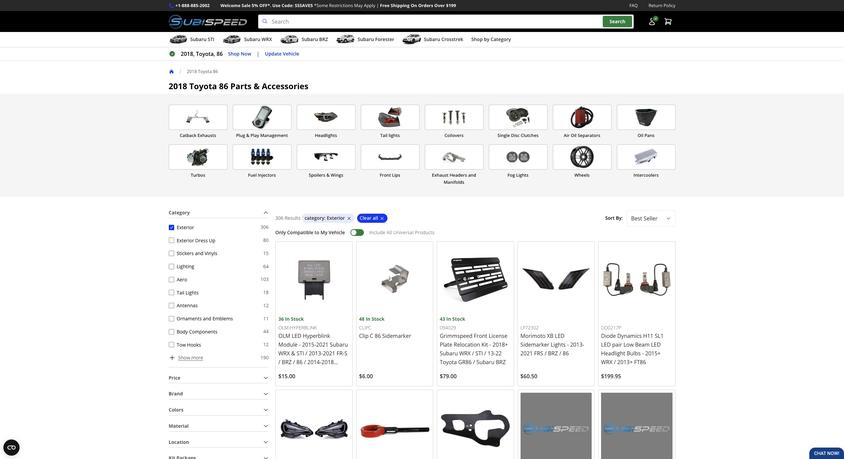 Task type: vqa. For each thing, say whether or not it's contained in the screenshot.


Task type: locate. For each thing, give the bounding box(es) containing it.
sti for grimmspeed
[[475, 350, 483, 358]]

0 horizontal spatial forester
[[278, 368, 299, 375]]

subaru up now
[[244, 36, 260, 43]]

& left the wings
[[326, 172, 330, 178]]

tail right tail lights button
[[177, 290, 184, 296]]

front inside 43 in stock 094029 grimmspeed front license plate relocation kit - 2018+ subaru wrx / sti / 13-22 toyota gr86 / subaru brz
[[474, 333, 487, 340]]

exterior for exterior
[[177, 224, 194, 231]]

shop left by
[[471, 36, 483, 43]]

tail lights button
[[361, 105, 419, 139]]

0 horizontal spatial 306
[[261, 224, 269, 231]]

lips
[[392, 172, 400, 178]]

apply
[[364, 2, 375, 8]]

up
[[209, 237, 215, 244]]

2021 left frs
[[521, 350, 533, 358]]

2018 down home 'icon'
[[169, 81, 187, 92]]

in for hyperblink
[[285, 316, 290, 323]]

12 up 11
[[263, 303, 269, 309]]

lights inside the fog lights 'button'
[[516, 172, 529, 178]]

0 vertical spatial 2013-
[[570, 341, 584, 349]]

- inside "36 in stock olm-hyperblink olm led hyperblink module - 2015-2021 subaru wrx & sti / 2013-2021 fr-s / brz / 86 / 2014-2018 forester / 2013-2017 crosstrek / 2012-2016 impreza / 2010-2014 outback"
[[299, 341, 301, 349]]

0 vertical spatial sidemarker
[[382, 333, 411, 340]]

crosstrek up impreza
[[278, 377, 302, 384]]

2013- inside lf72302 morimoto xb led sidemarker lights - 2013- 2021 frs / brz / 86
[[570, 341, 584, 349]]

brz left a subaru forester thumbnail image
[[319, 36, 328, 43]]

vinyls
[[205, 251, 217, 257]]

by:
[[616, 215, 623, 222]]

subaru brz button
[[280, 33, 328, 47]]

led inside "36 in stock olm-hyperblink olm led hyperblink module - 2015-2021 subaru wrx & sti / 2013-2021 fr-s / brz / 86 / 2014-2018 forester / 2013-2017 crosstrek / 2012-2016 impreza / 2010-2014 outback"
[[292, 333, 301, 340]]

lights right fog
[[516, 172, 529, 178]]

80
[[263, 237, 269, 244]]

wheels image
[[553, 145, 611, 170]]

86 right frs
[[563, 350, 569, 358]]

| left the free
[[376, 2, 379, 8]]

2 oil from the left
[[638, 132, 643, 139]]

in right 43
[[446, 316, 451, 323]]

0 horizontal spatial front
[[380, 172, 391, 178]]

wrx up the update
[[262, 36, 272, 43]]

in inside 43 in stock 094029 grimmspeed front license plate relocation kit - 2018+ subaru wrx / sti / 13-22 toyota gr86 / subaru brz
[[446, 316, 451, 323]]

wrx inside dd0217p diode dynamics h11 sl1 led pair low beam led headlight bulbs - 2015+ wrx / 2013+ ft86
[[601, 359, 613, 366]]

search
[[610, 18, 626, 25]]

lights
[[516, 172, 529, 178], [186, 290, 199, 296], [551, 341, 566, 349]]

air
[[564, 132, 570, 139]]

shop
[[471, 36, 483, 43], [228, 50, 240, 57]]

Tail Lights button
[[169, 290, 174, 296]]

shop for shop by category
[[471, 36, 483, 43]]

wrx inside 43 in stock 094029 grimmspeed front license plate relocation kit - 2018+ subaru wrx / sti / 13-22 toyota gr86 / subaru brz
[[459, 350, 471, 358]]

0 horizontal spatial vehicle
[[283, 50, 299, 57]]

1 12 from the top
[[263, 303, 269, 309]]

1 horizontal spatial in
[[366, 316, 370, 323]]

a subaru sti thumbnail image image
[[169, 34, 188, 45]]

shop inside dropdown button
[[471, 36, 483, 43]]

2 vertical spatial 2018
[[322, 359, 334, 366]]

sort
[[605, 215, 615, 222]]

2021
[[316, 341, 328, 349], [323, 350, 335, 358], [521, 350, 533, 358]]

0 horizontal spatial sti
[[208, 36, 214, 43]]

stock inside "36 in stock olm-hyperblink olm led hyperblink module - 2015-2021 subaru wrx & sti / 2013-2021 fr-s / brz / 86 / 2014-2018 forester / 2013-2017 crosstrek / 2012-2016 impreza / 2010-2014 outback"
[[291, 316, 304, 323]]

front lips image
[[361, 145, 419, 170]]

0 vertical spatial front
[[380, 172, 391, 178]]

0 vertical spatial tail
[[380, 132, 388, 139]]

2012-
[[307, 377, 321, 384]]

toyota,
[[196, 50, 215, 58]]

subaru crosstrek button
[[402, 33, 463, 47]]

43
[[440, 316, 445, 323]]

1 vertical spatial tail
[[177, 290, 184, 296]]

exterior right the :
[[327, 215, 345, 222]]

lights up the antennas
[[186, 290, 199, 296]]

1 horizontal spatial crosstrek
[[441, 36, 463, 43]]

2 horizontal spatial sti
[[475, 350, 483, 358]]

a subaru brz thumbnail image image
[[280, 34, 299, 45]]

and for 15
[[195, 251, 203, 257]]

compatible
[[287, 230, 313, 236]]

1 vertical spatial 2018
[[169, 81, 187, 92]]

only compatible to my vehicle
[[275, 230, 345, 236]]

hooks
[[187, 342, 201, 348]]

crosstrek down search input field
[[441, 36, 463, 43]]

2018+
[[493, 341, 508, 349]]

subaru right a subaru forester thumbnail image
[[358, 36, 374, 43]]

2017
[[318, 368, 331, 375]]

brand button
[[169, 389, 269, 400]]

wrx up gr86
[[459, 350, 471, 358]]

toyota for 2018 toyota 86 parts & accessories
[[189, 81, 217, 92]]

86 inside lf72302 morimoto xb led sidemarker lights - 2013- 2021 frs / brz / 86
[[563, 350, 569, 358]]

shop by category
[[471, 36, 511, 43]]

subaru brz
[[302, 36, 328, 43]]

0 horizontal spatial stock
[[291, 316, 304, 323]]

all
[[387, 230, 392, 236]]

exterior up the stickers
[[177, 237, 194, 244]]

wheels
[[575, 172, 590, 178]]

lights for fog lights
[[516, 172, 529, 178]]

forester inside "36 in stock olm-hyperblink olm led hyperblink module - 2015-2021 subaru wrx & sti / 2013-2021 fr-s / brz / 86 / 2014-2018 forester / 2013-2017 crosstrek / 2012-2016 impreza / 2010-2014 outback"
[[278, 368, 299, 375]]

in right 36
[[285, 316, 290, 323]]

subaru right a subaru crosstrek thumbnail image
[[424, 36, 440, 43]]

Tow Hooks button
[[169, 343, 174, 348]]

2 stock from the left
[[372, 316, 385, 323]]

diode dynamics h11 sl1 led pair low beam led headlight bulbs - 2015+ wrx / 2013+ ft86 image
[[601, 245, 672, 316]]

1 vertical spatial vehicle
[[329, 230, 345, 236]]

headlight
[[601, 350, 625, 358]]

sidemarker inside lf72302 morimoto xb led sidemarker lights - 2013- 2021 frs / brz / 86
[[521, 341, 549, 349]]

2 12 from the top
[[263, 342, 269, 348]]

12
[[263, 303, 269, 309], [263, 342, 269, 348]]

sti down kit
[[475, 350, 483, 358]]

190
[[261, 355, 269, 361]]

1 in from the left
[[285, 316, 290, 323]]

1 vertical spatial exterior
[[177, 224, 194, 231]]

ornaments
[[177, 316, 202, 322]]

intercoolers button
[[617, 145, 675, 186]]

0 horizontal spatial crosstrek
[[278, 377, 302, 384]]

$79.00
[[440, 373, 457, 381]]

2018 up 2017
[[322, 359, 334, 366]]

wrx down "module"
[[278, 350, 290, 358]]

and up components
[[203, 316, 211, 322]]

2018 inside "36 in stock olm-hyperblink olm led hyperblink module - 2015-2021 subaru wrx & sti / 2013-2021 fr-s / brz / 86 / 2014-2018 forester / 2013-2017 crosstrek / 2012-2016 impreza / 2010-2014 outback"
[[322, 359, 334, 366]]

oil right air
[[571, 132, 577, 139]]

0 vertical spatial vehicle
[[283, 50, 299, 57]]

0 horizontal spatial |
[[257, 50, 260, 58]]

1 horizontal spatial sti
[[297, 350, 304, 358]]

stock for grimmspeed
[[452, 316, 465, 323]]

& down "module"
[[291, 350, 295, 358]]

stock inside 43 in stock 094029 grimmspeed front license plate relocation kit - 2018+ subaru wrx / sti / 13-22 toyota gr86 / subaru brz
[[452, 316, 465, 323]]

1 vertical spatial toyota
[[189, 81, 217, 92]]

2018 for 2018 toyota 86
[[187, 68, 197, 74]]

12 for tow hooks
[[263, 342, 269, 348]]

1 horizontal spatial 306
[[275, 215, 284, 222]]

1 horizontal spatial stock
[[372, 316, 385, 323]]

toyota down toyota,
[[198, 68, 212, 74]]

s
[[344, 350, 347, 358]]

86 left '2014-'
[[296, 359, 303, 366]]

in right 48
[[366, 316, 370, 323]]

stock up 094029
[[452, 316, 465, 323]]

beam
[[635, 341, 650, 349]]

sidemarker inside 48 in stock clipc clip c 86 sidemarker
[[382, 333, 411, 340]]

1 horizontal spatial category
[[305, 215, 324, 222]]

include
[[369, 230, 385, 236]]

grimmspeed front license plate relocation kit - 2018+ subaru wrx / sti / 13-22 toyota gr86 / subaru brz image
[[440, 245, 511, 316]]

0 vertical spatial forester
[[375, 36, 394, 43]]

led down hyperblink
[[292, 333, 301, 340]]

3 in from the left
[[446, 316, 451, 323]]

1 horizontal spatial oil
[[638, 132, 643, 139]]

led inside lf72302 morimoto xb led sidemarker lights - 2013- 2021 frs / brz / 86
[[555, 333, 565, 340]]

lights inside lf72302 morimoto xb led sidemarker lights - 2013- 2021 frs / brz / 86
[[551, 341, 566, 349]]

now
[[241, 50, 251, 57]]

vehicle inside button
[[283, 50, 299, 57]]

category button
[[169, 208, 269, 218]]

wrx down headlight
[[601, 359, 613, 366]]

& left play
[[246, 132, 249, 139]]

2 horizontal spatial stock
[[452, 316, 465, 323]]

sidemarker right c
[[382, 333, 411, 340]]

sti inside 43 in stock 094029 grimmspeed front license plate relocation kit - 2018+ subaru wrx / sti / 13-22 toyota gr86 / subaru brz
[[475, 350, 483, 358]]

brz inside 43 in stock 094029 grimmspeed front license plate relocation kit - 2018+ subaru wrx / sti / 13-22 toyota gr86 / subaru brz
[[496, 359, 506, 366]]

vehicle right my
[[329, 230, 345, 236]]

license
[[489, 333, 507, 340]]

1 horizontal spatial front
[[474, 333, 487, 340]]

*some restrictions may apply | free shipping on orders over $199
[[314, 2, 456, 8]]

single
[[498, 132, 510, 139]]

stock right 48
[[372, 316, 385, 323]]

clutches
[[521, 132, 539, 139]]

forester up impreza
[[278, 368, 299, 375]]

shop left now
[[228, 50, 240, 57]]

12 for antennas
[[263, 303, 269, 309]]

1 vertical spatial forester
[[278, 368, 299, 375]]

86 right c
[[375, 333, 381, 340]]

exhaust headers and manifolds
[[432, 172, 476, 185]]

fog lights image
[[489, 145, 547, 170]]

subaru up fr-
[[330, 341, 348, 349]]

components
[[189, 329, 217, 335]]

tail inside button
[[380, 132, 388, 139]]

stock inside 48 in stock clipc clip c 86 sidemarker
[[372, 316, 385, 323]]

clip c 86 sidemarker image
[[359, 245, 430, 316]]

exterior right exterior button
[[177, 224, 194, 231]]

2 horizontal spatial in
[[446, 316, 451, 323]]

2018 down 2018,
[[187, 68, 197, 74]]

12 down "44" at the left bottom of the page
[[263, 342, 269, 348]]

306 left results
[[275, 215, 284, 222]]

in for clip
[[366, 316, 370, 323]]

1 horizontal spatial lights
[[516, 172, 529, 178]]

brz down 22
[[496, 359, 506, 366]]

front
[[380, 172, 391, 178], [474, 333, 487, 340]]

stickers
[[177, 251, 194, 257]]

return
[[649, 2, 663, 8]]

faq
[[629, 2, 638, 8]]

show more
[[178, 355, 203, 361]]

2 in from the left
[[366, 316, 370, 323]]

1 vertical spatial and
[[195, 251, 203, 257]]

1 horizontal spatial shop
[[471, 36, 483, 43]]

2002
[[200, 2, 210, 8]]

vehicle down a subaru brz thumbnail image
[[283, 50, 299, 57]]

a subaru crosstrek thumbnail image image
[[402, 34, 421, 45]]

in inside 48 in stock clipc clip c 86 sidemarker
[[366, 316, 370, 323]]

brz up $15.00
[[282, 359, 292, 366]]

2 vertical spatial exterior
[[177, 237, 194, 244]]

1 horizontal spatial |
[[376, 2, 379, 8]]

2010-
[[304, 385, 318, 393]]

0 horizontal spatial in
[[285, 316, 290, 323]]

15
[[263, 250, 269, 257]]

Lighting button
[[169, 264, 174, 270]]

sti down the 2015-
[[297, 350, 304, 358]]

1 vertical spatial crosstrek
[[278, 377, 302, 384]]

2 vertical spatial and
[[203, 316, 211, 322]]

Body Components button
[[169, 329, 174, 335]]

0 vertical spatial lights
[[516, 172, 529, 178]]

+1-888-885-2002
[[175, 2, 210, 8]]

led right xb
[[555, 333, 565, 340]]

forester
[[375, 36, 394, 43], [278, 368, 299, 375]]

category up exterior button
[[169, 209, 190, 216]]

1 vertical spatial front
[[474, 333, 487, 340]]

86 down toyota,
[[213, 68, 218, 74]]

- inside dd0217p diode dynamics h11 sl1 led pair low beam led headlight bulbs - 2015+ wrx / 2013+ ft86
[[642, 350, 644, 358]]

2 vertical spatial lights
[[551, 341, 566, 349]]

single disc clutches button
[[489, 105, 547, 139]]

morimoto
[[521, 333, 546, 340]]

category up the to
[[305, 215, 324, 222]]

category inside dropdown button
[[169, 209, 190, 216]]

front left lips
[[380, 172, 391, 178]]

0 horizontal spatial oil
[[571, 132, 577, 139]]

0 vertical spatial toyota
[[198, 68, 212, 74]]

Exterior Dress Up button
[[169, 238, 174, 243]]

& inside "36 in stock olm-hyperblink olm led hyperblink module - 2015-2021 subaru wrx & sti / 2013-2021 fr-s / brz / 86 / 2014-2018 forester / 2013-2017 crosstrek / 2012-2016 impreza / 2010-2014 outback"
[[291, 350, 295, 358]]

forester left a subaru crosstrek thumbnail image
[[375, 36, 394, 43]]

in inside "36 in stock olm-hyperblink olm led hyperblink module - 2015-2021 subaru wrx & sti / 2013-2021 fr-s / brz / 86 / 2014-2018 forester / 2013-2017 crosstrek / 2012-2016 impreza / 2010-2014 outback"
[[285, 316, 290, 323]]

306 up 80
[[261, 224, 269, 231]]

- inside lf72302 morimoto xb led sidemarker lights - 2013- 2021 frs / brz / 86
[[567, 341, 569, 349]]

sti up toyota,
[[208, 36, 214, 43]]

led up 2015+
[[651, 341, 661, 349]]

ornaments and emblems
[[177, 316, 233, 322]]

tail lights
[[177, 290, 199, 296]]

1 vertical spatial 306
[[261, 224, 269, 231]]

1 vertical spatial shop
[[228, 50, 240, 57]]

tail left 'lights'
[[380, 132, 388, 139]]

0 vertical spatial shop
[[471, 36, 483, 43]]

results
[[285, 215, 301, 222]]

0 vertical spatial 2018
[[187, 68, 197, 74]]

*some
[[314, 2, 328, 8]]

0 horizontal spatial lights
[[186, 290, 199, 296]]

single disc clutches
[[498, 132, 539, 139]]

tail lights image
[[361, 105, 419, 130]]

1 vertical spatial lights
[[186, 290, 199, 296]]

2 horizontal spatial lights
[[551, 341, 566, 349]]

disc
[[511, 132, 520, 139]]

1 horizontal spatial sidemarker
[[521, 341, 549, 349]]

sidemarker down morimoto
[[521, 341, 549, 349]]

toyota
[[440, 359, 457, 366]]

morimoto xb led sidemarker lights - 2013-2021 frs / brz / 86 image
[[521, 245, 592, 316]]

update
[[265, 50, 282, 57]]

0 vertical spatial |
[[376, 2, 379, 8]]

2018 for 2018 toyota 86 parts & accessories
[[169, 81, 187, 92]]

0 horizontal spatial sidemarker
[[382, 333, 411, 340]]

toyota down 2018 toyota 86
[[189, 81, 217, 92]]

sti inside dropdown button
[[208, 36, 214, 43]]

2 vertical spatial 2013-
[[304, 368, 318, 375]]

coilovers button
[[425, 105, 483, 139]]

2013+
[[617, 359, 633, 366]]

c
[[370, 333, 373, 340]]

0 horizontal spatial shop
[[228, 50, 240, 57]]

1 horizontal spatial tail
[[380, 132, 388, 139]]

fog lights button
[[489, 145, 547, 186]]

0 vertical spatial 12
[[263, 303, 269, 309]]

search input field
[[258, 15, 634, 29]]

headlights image
[[297, 105, 355, 130]]

tail lights
[[380, 132, 400, 139]]

oil left pans
[[638, 132, 643, 139]]

subaru right a subaru brz thumbnail image
[[302, 36, 318, 43]]

3 stock from the left
[[452, 316, 465, 323]]

sort by:
[[605, 215, 623, 222]]

2018 toyota 86
[[187, 68, 218, 74]]

tail
[[380, 132, 388, 139], [177, 290, 184, 296]]

lights down xb
[[551, 341, 566, 349]]

0 horizontal spatial category
[[169, 209, 190, 216]]

0 horizontal spatial tail
[[177, 290, 184, 296]]

shipping
[[391, 2, 410, 8]]

| right now
[[257, 50, 260, 58]]

1 horizontal spatial forester
[[375, 36, 394, 43]]

front up kit
[[474, 333, 487, 340]]

manifolds
[[444, 179, 464, 185]]

2014-
[[307, 359, 322, 366]]

0 vertical spatial and
[[468, 172, 476, 178]]

sale
[[242, 2, 251, 8]]

sticker fab sti ts jdm style front bumper pinstripe (yellow) - 2013-2021 scion fr-s / subaru brz / toyota 86 image
[[601, 393, 672, 460]]

1 vertical spatial 12
[[263, 342, 269, 348]]

air oil separators image
[[553, 105, 611, 130]]

0 vertical spatial crosstrek
[[441, 36, 463, 43]]

0 vertical spatial 306
[[275, 215, 284, 222]]

and right the headers
[[468, 172, 476, 178]]

and left vinyls
[[195, 251, 203, 257]]

1 vertical spatial sidemarker
[[521, 341, 549, 349]]

1 stock from the left
[[291, 316, 304, 323]]

brz inside subaru brz dropdown button
[[319, 36, 328, 43]]

brz right frs
[[548, 350, 558, 358]]

stock up hyperblink
[[291, 316, 304, 323]]

sti inside "36 in stock olm-hyperblink olm led hyperblink module - 2015-2021 subaru wrx & sti / 2013-2021 fr-s / brz / 86 / 2014-2018 forester / 2013-2017 crosstrek / 2012-2016 impreza / 2010-2014 outback"
[[297, 350, 304, 358]]

in
[[285, 316, 290, 323], [366, 316, 370, 323], [446, 316, 451, 323]]



Task type: describe. For each thing, give the bounding box(es) containing it.
2018 toyota 86 parts & accessories
[[169, 81, 309, 92]]

only
[[275, 230, 286, 236]]

86 inside "36 in stock olm-hyperblink olm led hyperblink module - 2015-2021 subaru wrx & sti / 2013-2021 fr-s / brz / 86 / 2014-2018 forester / 2013-2017 crosstrek / 2012-2016 impreza / 2010-2014 outback"
[[296, 359, 303, 366]]

2021 down the hyperblink
[[316, 341, 328, 349]]

button image
[[648, 18, 656, 26]]

led down diode
[[601, 341, 611, 349]]

oil pans image
[[617, 105, 675, 130]]

material
[[169, 423, 189, 430]]

subispeed logo image
[[169, 15, 247, 29]]

2018, toyota, 86
[[181, 50, 223, 58]]

orders
[[418, 2, 433, 8]]

spoilers & wings image
[[297, 145, 355, 170]]

a subaru forester thumbnail image image
[[336, 34, 355, 45]]

1 horizontal spatial vehicle
[[329, 230, 345, 236]]

category for category
[[169, 209, 190, 216]]

headlights button
[[297, 105, 355, 139]]

wrx inside dropdown button
[[262, 36, 272, 43]]

restrictions
[[329, 2, 353, 8]]

more
[[191, 355, 203, 361]]

tail for tail lights
[[177, 290, 184, 296]]

include all universal products
[[369, 230, 435, 236]]

subaru inside "36 in stock olm-hyperblink olm led hyperblink module - 2015-2021 subaru wrx & sti / 2013-2021 fr-s / brz / 86 / 2014-2018 forester / 2013-2017 crosstrek / 2012-2016 impreza / 2010-2014 outback"
[[330, 341, 348, 349]]

1 oil from the left
[[571, 132, 577, 139]]

select... image
[[666, 216, 671, 221]]

2016
[[321, 377, 334, 384]]

to
[[315, 230, 319, 236]]

coilovers image
[[425, 105, 483, 130]]

location
[[169, 439, 189, 446]]

lighting
[[177, 264, 194, 270]]

emblems
[[213, 316, 233, 322]]

subaru forester button
[[336, 33, 394, 47]]

fuel
[[248, 172, 257, 178]]

plug & play management
[[236, 132, 288, 139]]

clear all
[[360, 215, 378, 222]]

1 vertical spatial 2013-
[[309, 350, 323, 358]]

Aero button
[[169, 277, 174, 283]]

exhaust headers and manifolds image
[[425, 145, 483, 170]]

2015-
[[302, 341, 316, 349]]

home image
[[169, 69, 174, 74]]

show more button
[[169, 354, 203, 362]]

2018,
[[181, 50, 195, 58]]

brz inside lf72302 morimoto xb led sidemarker lights - 2013- 2021 frs / brz / 86
[[548, 350, 558, 358]]

Stickers and Vinyls button
[[169, 251, 174, 256]]

dd0217p diode dynamics h11 sl1 led pair low beam led headlight bulbs - 2015+ wrx / 2013+ ft86
[[601, 325, 664, 366]]

$199
[[446, 2, 456, 8]]

64
[[263, 263, 269, 270]]

2021 inside lf72302 morimoto xb led sidemarker lights - 2013- 2021 frs / brz / 86
[[521, 350, 533, 358]]

exhaust
[[432, 172, 449, 178]]

code:
[[282, 2, 294, 8]]

86 right toyota,
[[217, 50, 223, 58]]

plate
[[440, 341, 452, 349]]

brz inside "36 in stock olm-hyperblink olm led hyperblink module - 2015-2021 subaru wrx & sti / 2013-2021 fr-s / brz / 86 / 2014-2018 forester / 2013-2017 crosstrek / 2012-2016 impreza / 2010-2014 outback"
[[282, 359, 292, 366]]

subaru crosstrek
[[424, 36, 463, 43]]

h11
[[643, 333, 653, 340]]

Ornaments and Emblems button
[[169, 316, 174, 322]]

Antennas button
[[169, 303, 174, 309]]

2018 toyota 86 link
[[187, 68, 223, 74]]

:
[[324, 215, 326, 222]]

48
[[359, 316, 365, 323]]

category
[[491, 36, 511, 43]]

crosstrek inside dropdown button
[[441, 36, 463, 43]]

welcome
[[220, 2, 240, 8]]

2014
[[318, 385, 330, 393]]

/ inside dd0217p diode dynamics h11 sl1 led pair low beam led headlight bulbs - 2015+ wrx / 2013+ ft86
[[614, 359, 616, 366]]

off*.
[[259, 2, 271, 8]]

olm led hyperblink module - 2015-2021 subaru wrx & sti / 2013-2021 fr-s / brz / 86 / 2014-2018 forester / 2013-2017 crosstrek / 2012-2016 impreza / 2010-2014 outback image
[[278, 245, 350, 316]]

$199.95
[[601, 373, 621, 381]]

86 left parts
[[219, 81, 228, 92]]

2021 left fr-
[[323, 350, 335, 358]]

lf72302 morimoto xb led sidemarker lights - 2013- 2021 frs / brz / 86
[[521, 325, 584, 358]]

intercoolers image
[[617, 145, 675, 170]]

0 vertical spatial exterior
[[327, 215, 345, 222]]

return policy link
[[649, 2, 675, 9]]

by
[[484, 36, 489, 43]]

subaru forester
[[358, 36, 394, 43]]

& inside button
[[246, 132, 249, 139]]

103
[[261, 276, 269, 283]]

sssave5
[[295, 2, 313, 8]]

sticker fab front and rear 3d carbon fiber emblem overlays image
[[521, 393, 592, 460]]

relocation
[[454, 341, 480, 349]]

Exterior button
[[169, 225, 174, 230]]

injectors
[[258, 172, 276, 178]]

subaru down 13-
[[476, 359, 495, 366]]

spoilers
[[309, 172, 325, 178]]

fr-s / brz / 86 drivers side tail gasket lh image
[[440, 393, 511, 460]]

885-
[[191, 2, 200, 8]]

parts
[[230, 81, 252, 92]]

22
[[496, 350, 502, 358]]

frs
[[534, 350, 543, 358]]

free
[[380, 2, 390, 8]]

olm
[[278, 333, 290, 340]]

Select... button
[[627, 210, 675, 227]]

oil pans button
[[617, 105, 675, 139]]

impreza
[[278, 385, 299, 393]]

$6.00
[[359, 373, 373, 381]]

subaru up toyota
[[440, 350, 458, 358]]

search button
[[603, 16, 632, 27]]

catback exhausts button
[[169, 105, 227, 139]]

tow hooks
[[177, 342, 201, 348]]

sti for hyperblink
[[297, 350, 304, 358]]

plug & play management image
[[233, 105, 291, 130]]

headlights
[[315, 132, 337, 139]]

1 vertical spatial |
[[257, 50, 260, 58]]

xb
[[547, 333, 554, 340]]

5%
[[252, 2, 258, 8]]

and for 11
[[203, 316, 211, 322]]

accessories
[[262, 81, 309, 92]]

subaru up 2018, toyota, 86
[[190, 36, 207, 43]]

wrx inside "36 in stock olm-hyperblink olm led hyperblink module - 2015-2021 subaru wrx & sti / 2013-2021 fr-s / brz / 86 / 2014-2018 forester / 2013-2017 crosstrek / 2012-2016 impreza / 2010-2014 outback"
[[278, 350, 290, 358]]

and inside 'exhaust headers and manifolds'
[[468, 172, 476, 178]]

tail for tail lights
[[380, 132, 388, 139]]

+1-
[[175, 2, 182, 8]]

location button
[[169, 438, 269, 448]]

& right parts
[[254, 81, 260, 92]]

- inside 43 in stock 094029 grimmspeed front license plate relocation kit - 2018+ subaru wrx / sti / 13-22 toyota gr86 / subaru brz
[[490, 341, 491, 349]]

86 inside 48 in stock clipc clip c 86 sidemarker
[[375, 333, 381, 340]]

coilovers
[[445, 132, 464, 139]]

subaru sti button
[[169, 33, 214, 47]]

306 for 306 results
[[275, 215, 284, 222]]

turbos image
[[169, 145, 227, 170]]

subaru wrx button
[[223, 33, 272, 47]]

hyperblink
[[303, 333, 330, 340]]

plug
[[236, 132, 245, 139]]

exhaust headers and manifolds button
[[425, 145, 483, 186]]

lights for tail lights
[[186, 290, 199, 296]]

front lips button
[[361, 145, 419, 186]]

crosstrek inside "36 in stock olm-hyperblink olm led hyperblink module - 2015-2021 subaru wrx & sti / 2013-2021 fr-s / brz / 86 / 2014-2018 forester / 2013-2017 crosstrek / 2012-2016 impreza / 2010-2014 outback"
[[278, 377, 302, 384]]

fuel injectors image
[[233, 145, 291, 170]]

stock for clip
[[372, 316, 385, 323]]

may
[[354, 2, 363, 8]]

gr86
[[458, 359, 472, 366]]

toyota for 2018 toyota 86
[[198, 68, 212, 74]]

universal
[[393, 230, 414, 236]]

front inside button
[[380, 172, 391, 178]]

catback exhausts image
[[169, 105, 227, 130]]

front lips
[[380, 172, 400, 178]]

shop for shop now
[[228, 50, 240, 57]]

hyperblink
[[290, 325, 317, 331]]

& inside button
[[326, 172, 330, 178]]

306 for 306
[[261, 224, 269, 231]]

olm sequential style headlights with 6000k hid - 2013-2016 scion fr-s / subaru brz / toyota 86 image
[[278, 393, 350, 460]]

perrin front tow hook image
[[359, 393, 430, 460]]

single disc clutches image
[[489, 105, 547, 130]]

category for category : exterior
[[305, 215, 324, 222]]

forester inside dropdown button
[[375, 36, 394, 43]]

a subaru wrx thumbnail image image
[[223, 34, 241, 45]]

turbos
[[191, 172, 205, 178]]

exterior for exterior dress up
[[177, 237, 194, 244]]

dress
[[195, 237, 208, 244]]

stock for hyperblink
[[291, 316, 304, 323]]

in for grimmspeed
[[446, 316, 451, 323]]

catback
[[180, 132, 196, 139]]

44
[[263, 329, 269, 335]]

open widget image
[[3, 440, 20, 456]]



